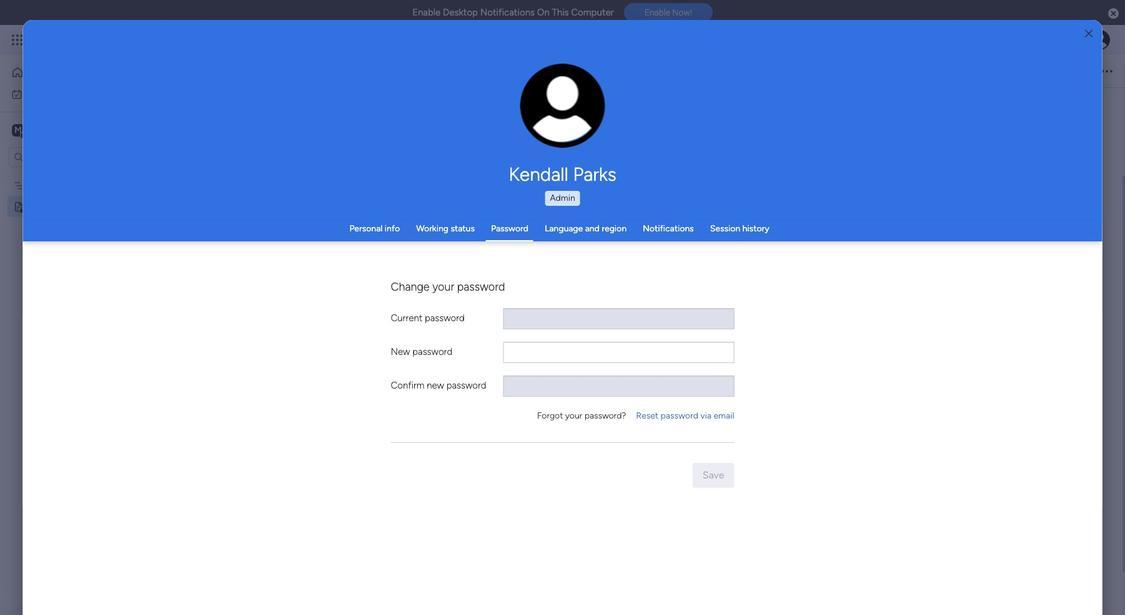 Task type: locate. For each thing, give the bounding box(es) containing it.
password for current password
[[425, 313, 465, 324]]

Search in workspace field
[[26, 150, 104, 164]]

new
[[427, 380, 444, 391]]

private board image
[[13, 201, 25, 213]]

option
[[0, 174, 159, 177]]

finish down priorities
[[473, 300, 497, 312]]

work
[[42, 88, 61, 99]]

notifications right region at top right
[[643, 224, 694, 234]]

0 vertical spatial notifications
[[480, 7, 535, 18]]

kendall parks image
[[1090, 30, 1110, 50]]

my
[[27, 88, 39, 99]]

enable now! button
[[624, 3, 713, 22]]

password?
[[584, 411, 626, 422]]

upcoming
[[457, 340, 516, 355]]

0 vertical spatial your
[[432, 280, 454, 294]]

parks
[[573, 164, 616, 186]]

this
[[552, 7, 569, 18]]

notifications
[[480, 7, 535, 18], [643, 224, 694, 234]]

change profile picture
[[536, 113, 589, 133]]

language and region
[[545, 224, 627, 234]]

workspace selection element
[[12, 123, 104, 139]]

forgot
[[537, 411, 563, 422]]

the
[[529, 276, 548, 291]]

main
[[29, 124, 51, 136]]

home
[[29, 67, 53, 77]]

change profile picture button
[[520, 64, 605, 149]]

dapulse close image
[[1108, 7, 1119, 20]]

finish these notes
[[473, 236, 552, 248]]

language
[[545, 224, 583, 234]]

New password password field
[[503, 342, 734, 364]]

✨
[[440, 276, 454, 291]]

your for forgot
[[565, 411, 582, 422]]

2 finish from the top
[[473, 300, 497, 312]]

your
[[432, 280, 454, 294], [565, 411, 582, 422]]

change inside change profile picture
[[536, 113, 564, 122]]

0 horizontal spatial notifications
[[480, 7, 535, 18]]

1 horizontal spatial enable
[[644, 8, 670, 18]]

notifications left on
[[480, 7, 535, 18]]

m
[[14, 125, 22, 135]]

change for change profile picture
[[536, 113, 564, 122]]

password for new password
[[412, 346, 452, 358]]

change
[[536, 113, 564, 122], [391, 280, 430, 294]]

close image
[[1085, 29, 1093, 38]]

1 horizontal spatial change
[[536, 113, 564, 122]]

1 vertical spatial change
[[391, 280, 430, 294]]

your for change
[[432, 280, 454, 294]]

v2 ellipsis image
[[1101, 63, 1113, 79]]

session history
[[710, 224, 769, 234]]

password for reset password via email
[[661, 411, 698, 422]]

change your password
[[391, 280, 505, 294]]

workspace image
[[12, 123, 24, 137]]

0 horizontal spatial change
[[391, 280, 430, 294]]

0 vertical spatial finish
[[473, 236, 497, 248]]

change up the picture
[[536, 113, 564, 122]]

your right forgot at the bottom
[[565, 411, 582, 422]]

change up current
[[391, 280, 430, 294]]

tasks
[[519, 340, 548, 355]]

confirm new password
[[391, 380, 486, 391]]

password link
[[491, 224, 528, 234]]

these
[[499, 236, 524, 248]]

email
[[714, 411, 734, 422]]

0 vertical spatial change
[[536, 113, 564, 122]]

plan
[[71, 180, 87, 191]]

1 finish from the top
[[473, 236, 497, 248]]

marketing plan
[[29, 180, 87, 191]]

enable inside button
[[644, 8, 670, 18]]

enable left desktop
[[412, 7, 441, 18]]

forgot your password?
[[537, 411, 626, 422]]

enable left now!
[[644, 8, 670, 18]]

1 vertical spatial finish
[[473, 300, 497, 312]]

current
[[391, 313, 422, 324]]

and
[[585, 224, 600, 234]]

my work button
[[7, 84, 134, 104]]

1 horizontal spatial notifications
[[643, 224, 694, 234]]

create
[[473, 389, 501, 400]]

info
[[385, 224, 400, 234]]

new
[[391, 346, 410, 358]]

enable
[[412, 7, 441, 18], [644, 8, 670, 18]]

enable now!
[[644, 8, 692, 18]]

admin
[[550, 193, 575, 204]]

my work
[[27, 88, 61, 99]]

confirm
[[391, 380, 424, 391]]

Current password password field
[[503, 309, 734, 330]]

session history link
[[710, 224, 769, 234]]

list box
[[0, 172, 159, 386]]

password
[[457, 280, 505, 294], [425, 313, 465, 324], [412, 346, 452, 358], [446, 380, 486, 391], [661, 411, 698, 422]]

1 horizontal spatial your
[[565, 411, 582, 422]]

style
[[531, 66, 551, 76]]

now!
[[672, 8, 692, 18]]

0 horizontal spatial enable
[[412, 7, 441, 18]]

region
[[602, 224, 627, 234]]

1 vertical spatial your
[[565, 411, 582, 422]]

workspace
[[53, 124, 102, 136]]

finish
[[473, 236, 497, 248], [473, 300, 497, 312]]

computer
[[571, 7, 614, 18]]

1 vertical spatial notifications
[[643, 224, 694, 234]]

✨ priorities for the week
[[440, 276, 581, 291]]

0 horizontal spatial your
[[432, 280, 454, 294]]

finish down the "today"
[[473, 236, 497, 248]]

notifications link
[[643, 224, 694, 234]]

status
[[451, 224, 475, 234]]

enable for enable now!
[[644, 8, 670, 18]]

notes
[[29, 201, 53, 212]]

working
[[416, 224, 448, 234]]

kendall parks button
[[391, 164, 734, 186]]

new password
[[391, 346, 452, 358]]

personal
[[349, 224, 383, 234]]

password
[[491, 224, 528, 234]]

style button
[[526, 61, 557, 82]]

picture
[[550, 123, 576, 133]]

via
[[700, 411, 711, 422]]

your up current password
[[432, 280, 454, 294]]



Task type: describe. For each thing, give the bounding box(es) containing it.
reset password via email
[[636, 411, 734, 422]]

current password
[[391, 313, 465, 324]]

lottie animation element
[[0, 490, 159, 616]]

kendall parks
[[509, 164, 616, 186]]

working status
[[416, 224, 475, 234]]

desktop
[[443, 7, 478, 18]]

mention image
[[569, 65, 581, 77]]

finish for finish these notes
[[473, 236, 497, 248]]

📋 upcoming tasks
[[440, 340, 548, 355]]

slide
[[504, 389, 524, 400]]

history
[[742, 224, 769, 234]]

personal info
[[349, 224, 400, 234]]

📂
[[440, 212, 454, 227]]

lottie animation image
[[0, 490, 159, 616]]

deck
[[527, 389, 548, 400]]

📋
[[440, 340, 454, 355]]

main workspace
[[29, 124, 102, 136]]

reset password via email link
[[636, 410, 734, 423]]

language and region link
[[545, 224, 627, 234]]

week
[[551, 276, 581, 291]]

home button
[[7, 62, 134, 82]]

kendall
[[509, 164, 568, 186]]

marketing
[[29, 180, 68, 191]]

enable for enable desktop notifications on this computer
[[412, 7, 441, 18]]

create slide deck
[[473, 389, 548, 400]]

working status link
[[416, 224, 475, 234]]

personal info link
[[349, 224, 400, 234]]

Confirm new password password field
[[503, 376, 734, 397]]

session
[[710, 224, 740, 234]]

notes
[[527, 236, 552, 248]]

priorities
[[457, 276, 507, 291]]

reset
[[636, 411, 658, 422]]

finish for finish presentations
[[473, 300, 497, 312]]

presentations
[[499, 300, 561, 312]]

📂 today
[[440, 212, 494, 227]]

profile
[[566, 113, 589, 122]]

for
[[510, 276, 526, 291]]

change for change your password
[[391, 280, 430, 294]]

list box containing marketing plan
[[0, 172, 159, 386]]

on
[[537, 7, 550, 18]]

today
[[457, 212, 491, 227]]

enable desktop notifications on this computer
[[412, 7, 614, 18]]

finish presentations
[[473, 300, 561, 312]]

select product image
[[11, 34, 24, 46]]



Task type: vqa. For each thing, say whether or not it's contained in the screenshot.
I within the 'DROPDOWN BUTTON'
no



